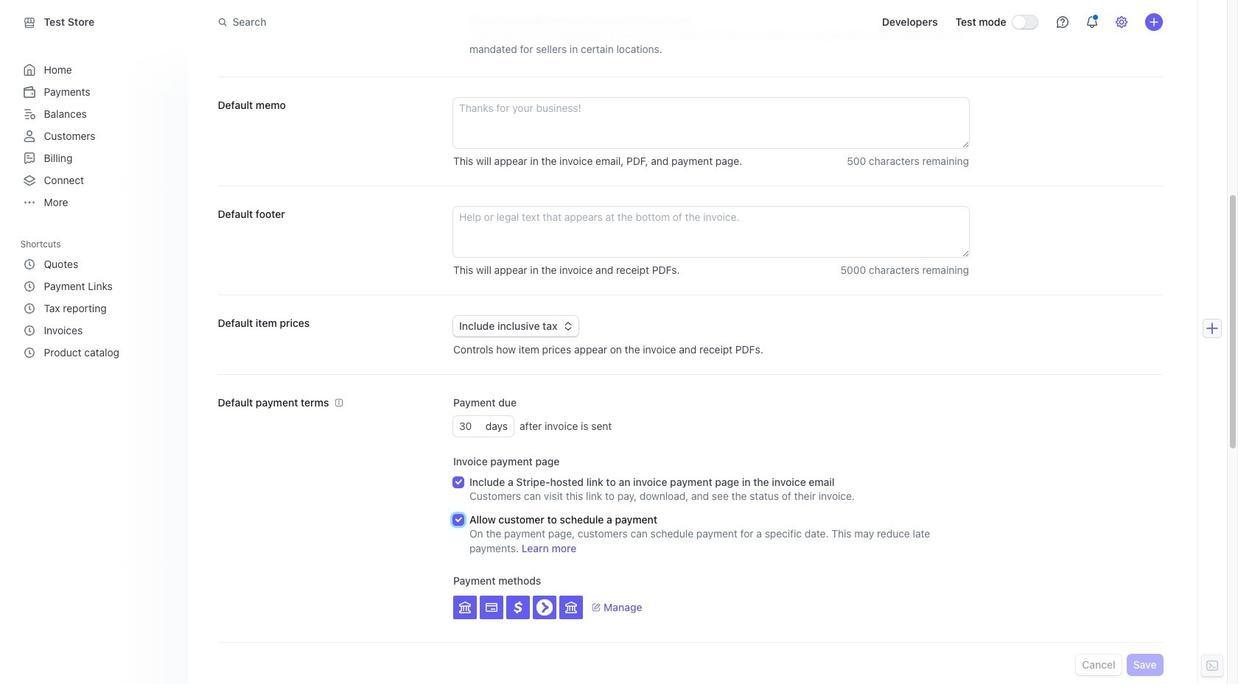 Task type: locate. For each thing, give the bounding box(es) containing it.
None search field
[[209, 8, 625, 36]]

shortcuts element
[[20, 234, 177, 364], [20, 254, 174, 364]]

settings image
[[1115, 16, 1127, 28]]

help image
[[1056, 16, 1068, 28]]

None text field
[[453, 416, 486, 437]]

manage shortcuts image
[[162, 240, 171, 248]]

Search text field
[[209, 8, 625, 36]]

svg image
[[563, 322, 572, 331]]

Thanks for your business! text field
[[453, 98, 969, 148]]



Task type: vqa. For each thing, say whether or not it's contained in the screenshot.
Create pricing link
no



Task type: describe. For each thing, give the bounding box(es) containing it.
2 shortcuts element from the top
[[20, 254, 174, 364]]

Help or legal text that appears at the bottom of the invoice. text field
[[453, 207, 969, 257]]

Test mode checkbox
[[1012, 16, 1037, 29]]

svg image
[[536, 600, 553, 616]]

1 shortcuts element from the top
[[20, 234, 177, 364]]

notifications image
[[1086, 16, 1098, 28]]

core navigation links element
[[20, 59, 174, 214]]



